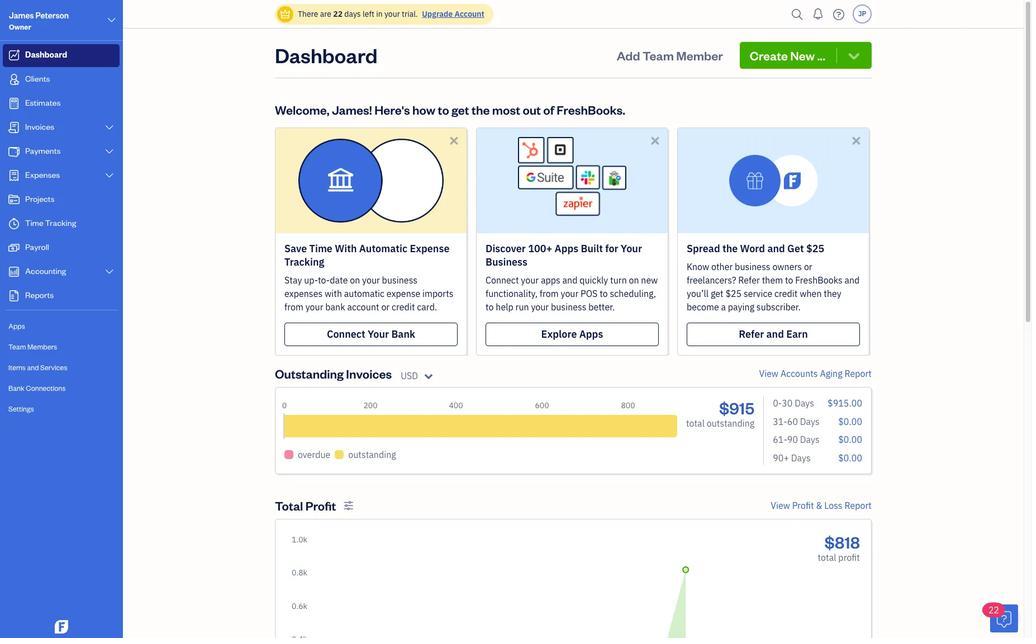 Task type: vqa. For each thing, say whether or not it's contained in the screenshot.
31
no



Task type: locate. For each thing, give the bounding box(es) containing it.
project image
[[7, 194, 21, 205]]

0 vertical spatial invoices
[[25, 121, 54, 132]]

view
[[760, 368, 779, 379], [771, 500, 791, 511]]

or right account
[[382, 301, 390, 313]]

2 report from the top
[[845, 500, 872, 511]]

business down word
[[735, 261, 771, 272]]

total inside $818 total profit
[[818, 552, 837, 563]]

90+ days
[[773, 452, 811, 464]]

0 horizontal spatial business
[[382, 275, 418, 286]]

0 horizontal spatial time
[[25, 218, 44, 228]]

up-
[[304, 275, 318, 286]]

1 vertical spatial 22
[[989, 604, 1000, 616]]

time right timer image
[[25, 218, 44, 228]]

on inside connect your apps and quickly turn on new functionality, from your pos to scheduling, to help run your business better.
[[629, 275, 639, 286]]

james peterson owner
[[9, 10, 69, 31]]

days right 30
[[795, 398, 815, 409]]

1 horizontal spatial time
[[309, 242, 333, 255]]

0 horizontal spatial connect
[[327, 328, 366, 341]]

$0.00
[[839, 416, 863, 427], [839, 434, 863, 445], [839, 452, 863, 464]]

time left with
[[309, 242, 333, 255]]

dismiss image for discover 100+ apps built for your business
[[649, 134, 662, 147]]

$0.00 link for 31-60 days
[[839, 416, 863, 427]]

automatic
[[344, 288, 385, 299]]

view left accounts
[[760, 368, 779, 379]]

your down account
[[368, 328, 389, 341]]

dashboard down are
[[275, 42, 378, 68]]

reports link
[[3, 285, 120, 308]]

0 vertical spatial view
[[760, 368, 779, 379]]

james!
[[332, 102, 372, 117]]

0 vertical spatial report
[[845, 368, 872, 379]]

connect
[[486, 275, 519, 286], [327, 328, 366, 341]]

outstanding
[[707, 418, 755, 429], [349, 449, 396, 460]]

trial.
[[402, 9, 418, 19]]

0 horizontal spatial dashboard
[[25, 49, 67, 60]]

&
[[817, 500, 823, 511]]

0 horizontal spatial or
[[382, 301, 390, 313]]

and right apps
[[563, 275, 578, 286]]

invoices up 200 on the bottom
[[346, 366, 392, 381]]

service
[[744, 288, 773, 299]]

profit
[[306, 498, 336, 513], [793, 500, 815, 511]]

0 horizontal spatial tracking
[[45, 218, 76, 228]]

total for $818
[[818, 552, 837, 563]]

estimate image
[[7, 98, 21, 109]]

tracking inside main element
[[45, 218, 76, 228]]

the up other
[[723, 242, 738, 255]]

0 horizontal spatial on
[[350, 275, 360, 286]]

0 vertical spatial connect
[[486, 275, 519, 286]]

chevrondown image
[[847, 48, 862, 63]]

1 vertical spatial total
[[818, 552, 837, 563]]

report right loss
[[845, 500, 872, 511]]

profit left &
[[793, 500, 815, 511]]

1 dismiss image from the left
[[448, 134, 461, 147]]

profit left total profit filters image
[[306, 498, 336, 513]]

clients
[[25, 73, 50, 84]]

to inside know other business owners or freelancers? refer them to freshbooks and you'll get $25 service credit when they become a paying subscriber.
[[786, 275, 794, 286]]

with
[[325, 288, 342, 299]]

chevron large down image for expenses
[[104, 171, 115, 180]]

1 horizontal spatial connect
[[486, 275, 519, 286]]

1 horizontal spatial on
[[629, 275, 639, 286]]

connect inside connect your apps and quickly turn on new functionality, from your pos to scheduling, to help run your business better.
[[486, 275, 519, 286]]

1 horizontal spatial from
[[540, 288, 559, 299]]

0 horizontal spatial $25
[[726, 288, 742, 299]]

items and services
[[8, 363, 67, 372]]

1 vertical spatial view
[[771, 500, 791, 511]]

1 horizontal spatial profit
[[793, 500, 815, 511]]

3 $0.00 from the top
[[839, 452, 863, 464]]

get down freelancers?
[[711, 288, 724, 299]]

$915 link
[[720, 397, 755, 418]]

22
[[333, 9, 343, 19], [989, 604, 1000, 616]]

connect down bank
[[327, 328, 366, 341]]

refer up service
[[739, 275, 760, 286]]

the left 'most'
[[472, 102, 490, 117]]

credit
[[775, 288, 798, 299], [392, 301, 415, 313]]

apps down better.
[[580, 328, 604, 341]]

team up items
[[8, 342, 26, 351]]

$25 up "paying"
[[726, 288, 742, 299]]

1 vertical spatial $25
[[726, 288, 742, 299]]

0-30 days
[[773, 398, 815, 409]]

on inside stay up-to-date on your business expenses with automatic expense imports from your bank account or credit card.
[[350, 275, 360, 286]]

accounting
[[25, 266, 66, 276]]

outstanding down 200 on the bottom
[[349, 449, 396, 460]]

a
[[722, 301, 726, 313]]

profit for total
[[306, 498, 336, 513]]

1 vertical spatial the
[[723, 242, 738, 255]]

1 vertical spatial business
[[382, 275, 418, 286]]

get right how
[[452, 102, 470, 117]]

0 vertical spatial your
[[621, 242, 643, 255]]

expenses
[[285, 288, 323, 299]]

outstanding invoices
[[275, 366, 392, 381]]

0 horizontal spatial 22
[[333, 9, 343, 19]]

2 vertical spatial $0.00 link
[[839, 452, 863, 464]]

your up automatic
[[362, 275, 380, 286]]

become
[[687, 301, 720, 313]]

accounts
[[781, 368, 818, 379]]

items
[[8, 363, 26, 372]]

from down expenses
[[285, 301, 304, 313]]

0 horizontal spatial get
[[452, 102, 470, 117]]

dashboard image
[[7, 50, 21, 61]]

and right freshbooks
[[845, 275, 860, 286]]

to-
[[318, 275, 330, 286]]

view profit & loss report link
[[771, 499, 872, 512]]

0 vertical spatial from
[[540, 288, 559, 299]]

explore apps
[[542, 328, 604, 341]]

800
[[621, 400, 636, 410]]

2 dismiss image from the left
[[649, 134, 662, 147]]

freshbooks.
[[557, 102, 626, 117]]

0 horizontal spatial profit
[[306, 498, 336, 513]]

view accounts aging report
[[760, 368, 872, 379]]

jp button
[[853, 4, 872, 23]]

dashboard up clients
[[25, 49, 67, 60]]

dismiss image for save time with automatic expense tracking
[[448, 134, 461, 147]]

your right run
[[531, 301, 549, 313]]

1 on from the left
[[350, 275, 360, 286]]

time
[[25, 218, 44, 228], [309, 242, 333, 255]]

2 horizontal spatial business
[[735, 261, 771, 272]]

1 horizontal spatial your
[[621, 242, 643, 255]]

1 vertical spatial team
[[8, 342, 26, 351]]

and inside main element
[[27, 363, 39, 372]]

2 $0.00 from the top
[[839, 434, 863, 445]]

1 horizontal spatial apps
[[555, 242, 579, 255]]

days right 60
[[801, 416, 820, 427]]

outstanding left 31-
[[707, 418, 755, 429]]

view left &
[[771, 500, 791, 511]]

dismiss image
[[448, 134, 461, 147], [649, 134, 662, 147]]

to down owners
[[786, 275, 794, 286]]

connect up functionality, on the top
[[486, 275, 519, 286]]

1 horizontal spatial bank
[[392, 328, 416, 341]]

apps left built
[[555, 242, 579, 255]]

chevron large down image inside payments link
[[104, 147, 115, 156]]

credit down expense
[[392, 301, 415, 313]]

1 vertical spatial $0.00 link
[[839, 434, 863, 445]]

bank down expense
[[392, 328, 416, 341]]

report right aging
[[845, 368, 872, 379]]

1 vertical spatial $0.00
[[839, 434, 863, 445]]

on up scheduling,
[[629, 275, 639, 286]]

tracking down projects link
[[45, 218, 76, 228]]

client image
[[7, 74, 21, 85]]

get
[[452, 102, 470, 117], [711, 288, 724, 299]]

$0.00 link for 90+ days
[[839, 452, 863, 464]]

0 horizontal spatial total
[[687, 418, 705, 429]]

jp
[[859, 10, 867, 18]]

apps link
[[3, 316, 120, 336]]

total
[[275, 498, 303, 513]]

welcome,
[[275, 102, 330, 117]]

1 horizontal spatial the
[[723, 242, 738, 255]]

$25 right get
[[807, 242, 825, 255]]

0 horizontal spatial team
[[8, 342, 26, 351]]

scheduling,
[[610, 288, 656, 299]]

and right items
[[27, 363, 39, 372]]

0 horizontal spatial outstanding
[[349, 449, 396, 460]]

business inside stay up-to-date on your business expenses with automatic expense imports from your bank account or credit card.
[[382, 275, 418, 286]]

time tracking link
[[3, 212, 120, 235]]

subscriber.
[[757, 301, 801, 313]]

bank inside 'link'
[[8, 384, 24, 393]]

business up expense
[[382, 275, 418, 286]]

business inside know other business owners or freelancers? refer them to freshbooks and you'll get $25 service credit when they become a paying subscriber.
[[735, 261, 771, 272]]

bank down items
[[8, 384, 24, 393]]

chevron large down image for invoices
[[104, 123, 115, 132]]

expense
[[410, 242, 450, 255]]

to left help
[[486, 301, 494, 313]]

from down apps
[[540, 288, 559, 299]]

0 vertical spatial total
[[687, 418, 705, 429]]

0 vertical spatial outstanding
[[707, 418, 755, 429]]

1 vertical spatial get
[[711, 288, 724, 299]]

chevron large down image for payments
[[104, 147, 115, 156]]

credit up subscriber.
[[775, 288, 798, 299]]

your right for
[[621, 242, 643, 255]]

1 horizontal spatial dashboard
[[275, 42, 378, 68]]

1 horizontal spatial credit
[[775, 288, 798, 299]]

loss
[[825, 500, 843, 511]]

total profit
[[275, 498, 336, 513]]

1 $0.00 link from the top
[[839, 416, 863, 427]]

1 vertical spatial connect
[[327, 328, 366, 341]]

1 vertical spatial or
[[382, 301, 390, 313]]

0 horizontal spatial the
[[472, 102, 490, 117]]

1 vertical spatial time
[[309, 242, 333, 255]]

0 horizontal spatial your
[[368, 328, 389, 341]]

2 $0.00 link from the top
[[839, 434, 863, 445]]

1 vertical spatial report
[[845, 500, 872, 511]]

and
[[768, 242, 786, 255], [563, 275, 578, 286], [845, 275, 860, 286], [767, 328, 785, 341], [27, 363, 39, 372]]

1 horizontal spatial total
[[818, 552, 837, 563]]

get inside know other business owners or freelancers? refer them to freshbooks and you'll get $25 service credit when they become a paying subscriber.
[[711, 288, 724, 299]]

team inside button
[[643, 48, 674, 63]]

1 horizontal spatial get
[[711, 288, 724, 299]]

0 vertical spatial the
[[472, 102, 490, 117]]

credit inside stay up-to-date on your business expenses with automatic expense imports from your bank account or credit card.
[[392, 301, 415, 313]]

0 vertical spatial business
[[735, 261, 771, 272]]

total
[[687, 418, 705, 429], [818, 552, 837, 563]]

31-
[[773, 416, 788, 427]]

refer down "paying"
[[739, 328, 765, 341]]

when
[[800, 288, 822, 299]]

1 vertical spatial from
[[285, 301, 304, 313]]

1 horizontal spatial business
[[551, 301, 587, 313]]

on right date
[[350, 275, 360, 286]]

apps inside "explore apps" link
[[580, 328, 604, 341]]

total left profit
[[818, 552, 837, 563]]

days right 90
[[801, 434, 820, 445]]

go to help image
[[830, 6, 848, 23]]

0 vertical spatial credit
[[775, 288, 798, 299]]

2 vertical spatial $0.00
[[839, 452, 863, 464]]

and left earn on the right of page
[[767, 328, 785, 341]]

0 horizontal spatial apps
[[8, 322, 25, 330]]

pos
[[581, 288, 598, 299]]

0 vertical spatial $0.00
[[839, 416, 863, 427]]

refer inside 'link'
[[739, 328, 765, 341]]

3 $0.00 link from the top
[[839, 452, 863, 464]]

61-90 days
[[773, 434, 820, 445]]

0 vertical spatial 22
[[333, 9, 343, 19]]

1 horizontal spatial team
[[643, 48, 674, 63]]

1 horizontal spatial invoices
[[346, 366, 392, 381]]

help
[[496, 301, 514, 313]]

1 vertical spatial bank
[[8, 384, 24, 393]]

on
[[350, 275, 360, 286], [629, 275, 639, 286]]

total inside $915 total outstanding
[[687, 418, 705, 429]]

chevron large down image
[[107, 13, 117, 27], [104, 123, 115, 132], [104, 147, 115, 156], [104, 171, 115, 180], [104, 267, 115, 276]]

$0.00 for 90+ days
[[839, 452, 863, 464]]

$0.00 for 31-60 days
[[839, 416, 863, 427]]

or up freshbooks
[[805, 261, 813, 272]]

search image
[[789, 6, 807, 23]]

1 vertical spatial refer
[[739, 328, 765, 341]]

invoices down estimates
[[25, 121, 54, 132]]

functionality,
[[486, 288, 538, 299]]

0 vertical spatial team
[[643, 48, 674, 63]]

team members
[[8, 342, 57, 351]]

settings link
[[3, 399, 120, 419]]

0 horizontal spatial bank
[[8, 384, 24, 393]]

payroll link
[[3, 237, 120, 259]]

0 vertical spatial refer
[[739, 275, 760, 286]]

0 horizontal spatial credit
[[392, 301, 415, 313]]

1 $0.00 from the top
[[839, 416, 863, 427]]

your down expenses
[[306, 301, 323, 313]]

invoices inside main element
[[25, 121, 54, 132]]

business down pos
[[551, 301, 587, 313]]

apps up team members
[[8, 322, 25, 330]]

services
[[40, 363, 67, 372]]

0 vertical spatial $25
[[807, 242, 825, 255]]

0 vertical spatial $0.00 link
[[839, 416, 863, 427]]

for
[[606, 242, 619, 255]]

discover
[[486, 242, 526, 255]]

2 on from the left
[[629, 275, 639, 286]]

1 horizontal spatial or
[[805, 261, 813, 272]]

team
[[643, 48, 674, 63], [8, 342, 26, 351]]

tracking down 'save'
[[285, 256, 324, 268]]

chevron large down image inside invoices link
[[104, 123, 115, 132]]

0 vertical spatial time
[[25, 218, 44, 228]]

1 vertical spatial your
[[368, 328, 389, 341]]

1 horizontal spatial outstanding
[[707, 418, 755, 429]]

days
[[345, 9, 361, 19]]

owner
[[9, 22, 31, 31]]

notifications image
[[810, 3, 828, 25]]

or inside know other business owners or freelancers? refer them to freshbooks and you'll get $25 service credit when they become a paying subscriber.
[[805, 261, 813, 272]]

explore apps link
[[486, 323, 659, 346]]

bank
[[326, 301, 345, 313]]

1 horizontal spatial tracking
[[285, 256, 324, 268]]

1 vertical spatial credit
[[392, 301, 415, 313]]

get
[[788, 242, 804, 255]]

$915 total outstanding
[[687, 397, 755, 429]]

days for 61-90 days
[[801, 434, 820, 445]]

0 horizontal spatial invoices
[[25, 121, 54, 132]]

0 vertical spatial get
[[452, 102, 470, 117]]

main element
[[0, 0, 151, 638]]

1 horizontal spatial 22
[[989, 604, 1000, 616]]

2 horizontal spatial apps
[[580, 328, 604, 341]]

team right add
[[643, 48, 674, 63]]

1 horizontal spatial dismiss image
[[649, 134, 662, 147]]

days for 0-30 days
[[795, 398, 815, 409]]

1 vertical spatial tracking
[[285, 256, 324, 268]]

total left the $915
[[687, 418, 705, 429]]

0 horizontal spatial dismiss image
[[448, 134, 461, 147]]

0 horizontal spatial from
[[285, 301, 304, 313]]

1 vertical spatial invoices
[[346, 366, 392, 381]]

the
[[472, 102, 490, 117], [723, 242, 738, 255]]

freshbooks image
[[53, 620, 70, 634]]

tracking
[[45, 218, 76, 228], [285, 256, 324, 268]]

2 vertical spatial business
[[551, 301, 587, 313]]

0 vertical spatial tracking
[[45, 218, 76, 228]]

0 vertical spatial or
[[805, 261, 813, 272]]

your left pos
[[561, 288, 579, 299]]

here's
[[375, 102, 410, 117]]

your right in
[[385, 9, 400, 19]]

total profit filters image
[[344, 500, 354, 511]]

connect your bank
[[327, 328, 416, 341]]



Task type: describe. For each thing, give the bounding box(es) containing it.
apps inside discover 100+ apps built for your business
[[555, 242, 579, 255]]

and left get
[[768, 242, 786, 255]]

account
[[455, 9, 485, 19]]

total for $915
[[687, 418, 705, 429]]

expenses
[[25, 169, 60, 180]]

dashboard inside main element
[[25, 49, 67, 60]]

save
[[285, 242, 307, 255]]

from inside stay up-to-date on your business expenses with automatic expense imports from your bank account or credit card.
[[285, 301, 304, 313]]

paying
[[729, 301, 755, 313]]

welcome, james! here's how to get the most out of freshbooks.
[[275, 102, 626, 117]]

credit inside know other business owners or freelancers? refer them to freshbooks and you'll get $25 service credit when they become a paying subscriber.
[[775, 288, 798, 299]]

or inside stay up-to-date on your business expenses with automatic expense imports from your bank account or credit card.
[[382, 301, 390, 313]]

600
[[535, 400, 549, 410]]

refer inside know other business owners or freelancers? refer them to freshbooks and you'll get $25 service credit when they become a paying subscriber.
[[739, 275, 760, 286]]

them
[[763, 275, 783, 286]]

card.
[[417, 301, 437, 313]]

31-60 days
[[773, 416, 820, 427]]

1 vertical spatial outstanding
[[349, 449, 396, 460]]

invoice image
[[7, 122, 21, 133]]

timer image
[[7, 218, 21, 229]]

overdue
[[298, 449, 331, 460]]

1 horizontal spatial $25
[[807, 242, 825, 255]]

chart image
[[7, 266, 21, 277]]

200
[[364, 400, 378, 410]]

time tracking
[[25, 218, 76, 228]]

tracking inside save time with automatic expense tracking
[[285, 256, 324, 268]]

and inside 'link'
[[767, 328, 785, 341]]

freelancers?
[[687, 275, 737, 286]]

chevron large down image for accounting
[[104, 267, 115, 276]]

bank connections
[[8, 384, 66, 393]]

create
[[750, 48, 788, 63]]

team members link
[[3, 337, 120, 357]]

add team member button
[[607, 42, 734, 69]]

days down 61-90 days on the right bottom of page
[[792, 452, 811, 464]]

$818
[[825, 531, 861, 552]]

connections
[[26, 384, 66, 393]]

automatic
[[359, 242, 408, 255]]

left
[[363, 9, 375, 19]]

invoices link
[[3, 116, 120, 139]]

$915.00
[[828, 398, 863, 409]]

profit for view
[[793, 500, 815, 511]]

1 report from the top
[[845, 368, 872, 379]]

view for outstanding invoices
[[760, 368, 779, 379]]

from inside connect your apps and quickly turn on new functionality, from your pos to scheduling, to help run your business better.
[[540, 288, 559, 299]]

time inside main element
[[25, 218, 44, 228]]

in
[[376, 9, 383, 19]]

they
[[824, 288, 842, 299]]

Currency field
[[401, 369, 438, 382]]

create new … button
[[740, 42, 872, 69]]

expenses link
[[3, 164, 120, 187]]

$25 inside know other business owners or freelancers? refer them to freshbooks and you'll get $25 service credit when they become a paying subscriber.
[[726, 288, 742, 299]]

report image
[[7, 290, 21, 301]]

team inside 'link'
[[8, 342, 26, 351]]

view for total profit
[[771, 500, 791, 511]]

most
[[493, 102, 521, 117]]

connect your bank link
[[285, 323, 458, 346]]

60
[[788, 416, 799, 427]]

built
[[581, 242, 603, 255]]

payment image
[[7, 146, 21, 157]]

$915.00 link
[[828, 398, 863, 409]]

business inside connect your apps and quickly turn on new functionality, from your pos to scheduling, to help run your business better.
[[551, 301, 587, 313]]

apps inside apps link
[[8, 322, 25, 330]]

crown image
[[280, 8, 291, 20]]

time inside save time with automatic expense tracking
[[309, 242, 333, 255]]

refer and earn
[[739, 328, 808, 341]]

dismiss image
[[851, 134, 863, 147]]

$818 total profit
[[818, 531, 861, 563]]

dashboard link
[[3, 44, 120, 67]]

items and services link
[[3, 358, 120, 377]]

22 inside dropdown button
[[989, 604, 1000, 616]]

to right how
[[438, 102, 449, 117]]

word
[[741, 242, 766, 255]]

reports
[[25, 290, 54, 300]]

better.
[[589, 301, 615, 313]]

days for 31-60 days
[[801, 416, 820, 427]]

expense image
[[7, 170, 21, 181]]

your inside discover 100+ apps built for your business
[[621, 242, 643, 255]]

your left apps
[[521, 275, 539, 286]]

upgrade account link
[[420, 9, 485, 19]]

connect your apps and quickly turn on new functionality, from your pos to scheduling, to help run your business better.
[[486, 275, 658, 313]]

clients link
[[3, 68, 120, 91]]

create new …
[[750, 48, 826, 63]]

$915
[[720, 397, 755, 418]]

view accounts aging report link
[[760, 367, 872, 380]]

0 vertical spatial bank
[[392, 328, 416, 341]]

outstanding inside $915 total outstanding
[[707, 418, 755, 429]]

payments link
[[3, 140, 120, 163]]

earn
[[787, 328, 808, 341]]

stay
[[285, 275, 302, 286]]

projects link
[[3, 188, 120, 211]]

400
[[449, 400, 463, 410]]

connect for connect your bank
[[327, 328, 366, 341]]

peterson
[[35, 10, 69, 21]]

estimates
[[25, 97, 61, 108]]

$0.00 for 61-90 days
[[839, 434, 863, 445]]

out
[[523, 102, 541, 117]]

owners
[[773, 261, 802, 272]]

money image
[[7, 242, 21, 253]]

james
[[9, 10, 34, 21]]

new
[[791, 48, 815, 63]]

explore
[[542, 328, 577, 341]]

and inside know other business owners or freelancers? refer them to freshbooks and you'll get $25 service credit when they become a paying subscriber.
[[845, 275, 860, 286]]

0
[[282, 400, 287, 410]]

add
[[617, 48, 641, 63]]

run
[[516, 301, 529, 313]]

you'll
[[687, 288, 709, 299]]

know
[[687, 261, 710, 272]]

there
[[298, 9, 318, 19]]

discover 100+ apps built for your business
[[486, 242, 643, 268]]

bank connections link
[[3, 379, 120, 398]]

add team member
[[617, 48, 724, 63]]

imports
[[423, 288, 454, 299]]

freshbooks
[[796, 275, 843, 286]]

$0.00 link for 61-90 days
[[839, 434, 863, 445]]

turn
[[611, 275, 627, 286]]

resource center badge image
[[991, 604, 1019, 632]]

and inside connect your apps and quickly turn on new functionality, from your pos to scheduling, to help run your business better.
[[563, 275, 578, 286]]

connect for connect your apps and quickly turn on new functionality, from your pos to scheduling, to help run your business better.
[[486, 275, 519, 286]]

payments
[[25, 145, 61, 156]]

view profit & loss report
[[771, 500, 872, 511]]

business
[[486, 256, 528, 268]]

61-
[[773, 434, 788, 445]]

are
[[320, 9, 332, 19]]

to up better.
[[600, 288, 608, 299]]

know other business owners or freelancers? refer them to freshbooks and you'll get $25 service credit when they become a paying subscriber.
[[687, 261, 860, 313]]



